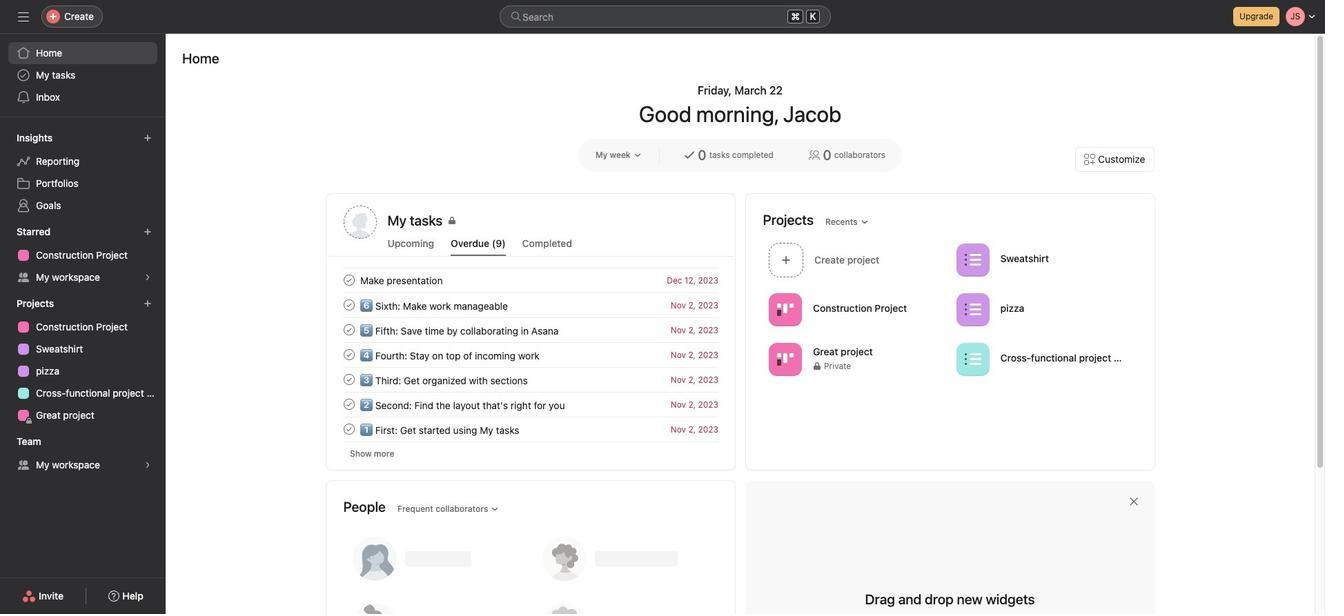 Task type: locate. For each thing, give the bounding box(es) containing it.
mark complete image
[[341, 272, 357, 289], [341, 297, 357, 313], [341, 371, 357, 388], [341, 396, 357, 413], [341, 421, 357, 438]]

projects element
[[0, 291, 166, 429]]

3 mark complete checkbox from the top
[[341, 322, 357, 338]]

1 vertical spatial list image
[[965, 351, 981, 368]]

new project or portfolio image
[[144, 300, 152, 308]]

Mark complete checkbox
[[341, 347, 357, 363], [341, 371, 357, 388]]

insights element
[[0, 126, 166, 220]]

add items to starred image
[[144, 228, 152, 236]]

2 mark complete checkbox from the top
[[341, 297, 357, 313]]

1 vertical spatial board image
[[777, 351, 794, 368]]

list item
[[763, 239, 951, 281], [327, 268, 735, 293], [327, 293, 735, 318], [327, 318, 735, 342], [327, 342, 735, 367], [327, 367, 735, 392], [327, 392, 735, 417], [327, 417, 735, 442]]

list image up list icon
[[965, 252, 981, 268]]

global element
[[0, 34, 166, 117]]

hide sidebar image
[[18, 11, 29, 22]]

2 board image from the top
[[777, 351, 794, 368]]

see details, my workspace image
[[144, 273, 152, 282]]

0 vertical spatial board image
[[777, 301, 794, 318]]

None field
[[500, 6, 831, 28]]

list image down list icon
[[965, 351, 981, 368]]

0 vertical spatial mark complete checkbox
[[341, 347, 357, 363]]

0 vertical spatial list image
[[965, 252, 981, 268]]

0 vertical spatial mark complete image
[[341, 322, 357, 338]]

list image
[[965, 252, 981, 268], [965, 351, 981, 368]]

1 mark complete image from the top
[[341, 322, 357, 338]]

1 mark complete checkbox from the top
[[341, 347, 357, 363]]

see details, my workspace image
[[144, 461, 152, 470]]

1 vertical spatial mark complete checkbox
[[341, 371, 357, 388]]

board image
[[777, 301, 794, 318], [777, 351, 794, 368]]

add profile photo image
[[344, 206, 377, 239]]

Mark complete checkbox
[[341, 272, 357, 289], [341, 297, 357, 313], [341, 322, 357, 338], [341, 396, 357, 413], [341, 421, 357, 438]]

5 mark complete checkbox from the top
[[341, 421, 357, 438]]

mark complete image
[[341, 322, 357, 338], [341, 347, 357, 363]]

1 vertical spatial mark complete image
[[341, 347, 357, 363]]



Task type: vqa. For each thing, say whether or not it's contained in the screenshot.
My within "LINK"
no



Task type: describe. For each thing, give the bounding box(es) containing it.
new insights image
[[144, 134, 152, 142]]

1 board image from the top
[[777, 301, 794, 318]]

1 mark complete checkbox from the top
[[341, 272, 357, 289]]

4 mark complete checkbox from the top
[[341, 396, 357, 413]]

teams element
[[0, 429, 166, 479]]

4 mark complete image from the top
[[341, 396, 357, 413]]

2 mark complete image from the top
[[341, 347, 357, 363]]

starred element
[[0, 220, 166, 291]]

2 mark complete checkbox from the top
[[341, 371, 357, 388]]

1 mark complete image from the top
[[341, 272, 357, 289]]

5 mark complete image from the top
[[341, 421, 357, 438]]

Search tasks, projects, and more text field
[[500, 6, 831, 28]]

3 mark complete image from the top
[[341, 371, 357, 388]]

dismiss image
[[1129, 496, 1140, 507]]

2 mark complete image from the top
[[341, 297, 357, 313]]

list image
[[965, 301, 981, 318]]

2 list image from the top
[[965, 351, 981, 368]]

1 list image from the top
[[965, 252, 981, 268]]



